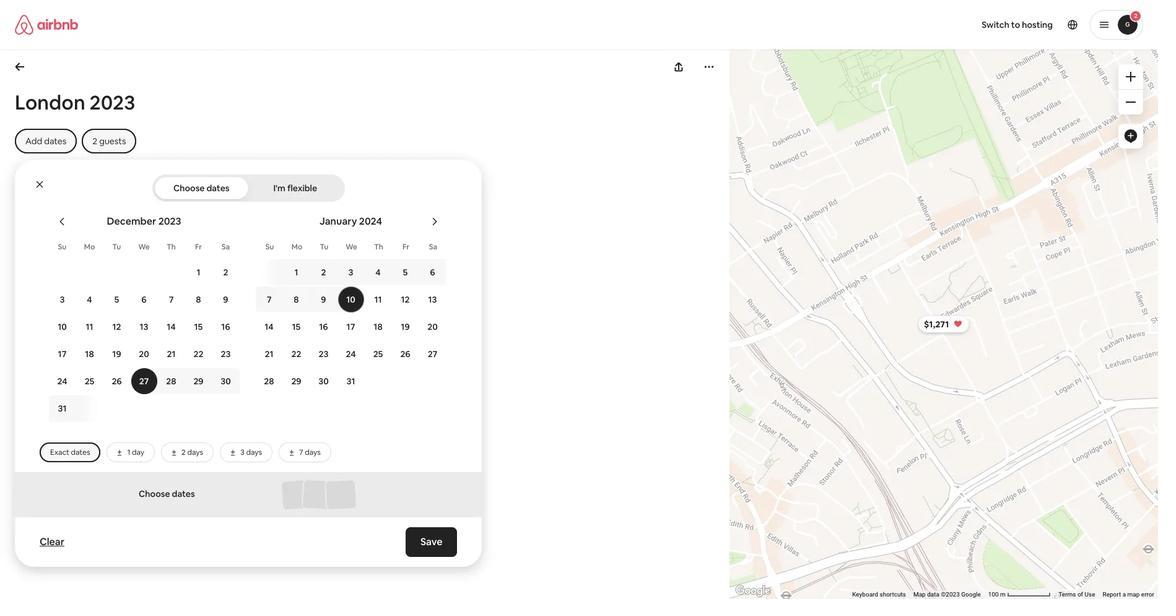 Task type: describe. For each thing, give the bounding box(es) containing it.
0 horizontal spatial 25
[[85, 376, 94, 387]]

1 horizontal spatial 31 button
[[337, 369, 365, 395]]

$1,271 button
[[919, 316, 970, 333]]

1 horizontal spatial 31
[[347, 376, 355, 387]]

1 16 from the left
[[221, 322, 230, 333]]

27 for the leftmost 27 button
[[139, 376, 149, 387]]

2 days
[[182, 448, 203, 458]]

december
[[107, 215, 156, 228]]

days for 7 days
[[305, 448, 321, 458]]

100
[[989, 592, 999, 599]]

0 vertical spatial 18 button
[[365, 314, 392, 340]]

21 for 1st 21 button from the right
[[265, 349, 274, 360]]

18 for 18 button to the bottom
[[85, 349, 94, 360]]

1 horizontal spatial 17 button
[[337, 314, 365, 340]]

2 fr from the left
[[403, 242, 409, 252]]

2 horizontal spatial 7
[[299, 448, 303, 458]]

29 for 1st 29 button from the right
[[291, 376, 301, 387]]

2 23 button from the left
[[310, 341, 337, 367]]

use
[[1085, 592, 1096, 599]]

flexible
[[287, 183, 317, 194]]

1 vertical spatial 10
[[58, 322, 67, 333]]

·
[[50, 422, 53, 433]]

0 vertical spatial 26
[[400, 349, 411, 360]]

14 for first 14 button
[[167, 322, 176, 333]]

dec
[[97, 422, 114, 433]]

0 horizontal spatial 4 button
[[76, 287, 103, 313]]

a for add
[[35, 458, 40, 469]]

new
[[219, 396, 238, 407]]

keyboard shortcuts button
[[853, 591, 906, 600]]

2 su from the left
[[266, 242, 274, 252]]

2023 for london 2023
[[90, 90, 135, 115]]

0 horizontal spatial 7
[[169, 294, 174, 305]]

24 for "24" button to the left
[[57, 376, 67, 387]]

0 horizontal spatial 10 button
[[49, 314, 76, 340]]

12 for leftmost the 12 button
[[112, 322, 121, 333]]

7 days
[[299, 448, 321, 458]]

©2023
[[941, 592, 960, 599]]

january
[[320, 215, 357, 228]]

0 vertical spatial 6 button
[[419, 260, 446, 286]]

30 for first 30 'button' from the left
[[221, 376, 231, 387]]

2 9 button from the left
[[310, 287, 337, 313]]

days for 2 days
[[187, 448, 203, 458]]

choose inside button
[[173, 183, 205, 194]]

0 vertical spatial 10
[[346, 294, 355, 305]]

clear button
[[33, 530, 71, 555]]

report
[[1103, 592, 1121, 599]]

in
[[66, 396, 73, 407]]

jan
[[135, 422, 150, 433]]

1 vertical spatial 6
[[141, 294, 147, 305]]

1 vertical spatial 6 button
[[130, 287, 158, 313]]

30 for 1st 30 'button' from right
[[319, 376, 329, 387]]

london inside apartment in london 2 beds 5 nights · saved for dec 27 – jan 1 $1,271 total before taxes
[[75, 396, 108, 407]]

0 horizontal spatial 27 button
[[130, 369, 158, 395]]

27 for top 27 button
[[428, 349, 438, 360]]

1 horizontal spatial 6
[[430, 267, 435, 278]]

apartment
[[15, 396, 64, 407]]

2 30 button from the left
[[310, 369, 337, 395]]

1 23 button from the left
[[212, 341, 239, 367]]

days for 3 days
[[246, 448, 262, 458]]

exact
[[50, 448, 69, 458]]

save button
[[405, 528, 457, 558]]

add a note button
[[15, 458, 63, 469]]

i'm flexible button
[[248, 177, 342, 199]]

apartment in london 2 beds 5 nights · saved for dec 27 – jan 1 $1,271 total before taxes
[[15, 396, 156, 450]]

12 for top the 12 button
[[401, 294, 410, 305]]

dates inside dropdown button
[[44, 136, 67, 147]]

1 vertical spatial 20 button
[[130, 341, 158, 367]]

0 vertical spatial 24 button
[[337, 341, 365, 367]]

0 vertical spatial 25 button
[[365, 341, 392, 367]]

0 horizontal spatial 3 button
[[49, 287, 76, 313]]

1 horizontal spatial 7
[[267, 294, 272, 305]]

data
[[928, 592, 940, 599]]

$1,271 inside apartment in london 2 beds 5 nights · saved for dec 27 – jan 1 $1,271 total before taxes
[[15, 438, 41, 450]]

0 horizontal spatial 17 button
[[49, 341, 76, 367]]

1 horizontal spatial 11
[[374, 294, 382, 305]]

saved
[[55, 422, 81, 433]]

2 9 from the left
[[321, 294, 326, 305]]

23 for 2nd the 23 button from left
[[319, 349, 329, 360]]

1 16 button from the left
[[212, 314, 239, 340]]

1 28 button from the left
[[158, 369, 185, 395]]

0 vertical spatial 12 button
[[392, 287, 419, 313]]

0 vertical spatial london
[[15, 90, 85, 115]]

0 vertical spatial 13 button
[[419, 287, 446, 313]]

nights
[[22, 422, 48, 433]]

$1,271 inside button
[[924, 319, 949, 330]]

0 vertical spatial 10 button
[[337, 287, 365, 313]]

4 for the leftmost 4 button
[[87, 294, 92, 305]]

total
[[43, 438, 63, 450]]

2 7 button from the left
[[256, 287, 283, 313]]

1 7 button from the left
[[158, 287, 185, 313]]

24 for topmost "24" button
[[346, 349, 356, 360]]

1 vertical spatial 18 button
[[76, 341, 103, 367]]

2 16 from the left
[[319, 322, 328, 333]]

2 1 button from the left
[[257, 260, 310, 286]]

1 9 from the left
[[223, 294, 228, 305]]

19 for the right 19 button
[[401, 322, 410, 333]]

error
[[1142, 592, 1155, 599]]

0 horizontal spatial 11 button
[[76, 314, 103, 340]]

2 inside apartment in london 2 beds 5 nights · saved for dec 27 – jan 1 $1,271 total before taxes
[[15, 409, 20, 420]]

add dates button
[[15, 129, 77, 154]]

keyboard shortcuts
[[853, 592, 906, 599]]

17 for rightmost the 17 button
[[347, 322, 355, 333]]

save
[[420, 536, 442, 549]]

1 30 button from the left
[[212, 369, 239, 395]]

2023 for december 2023
[[158, 215, 181, 228]]

2 29 button from the left
[[283, 369, 310, 395]]

13 for 13 button to the left
[[140, 322, 148, 333]]

tab list containing choose dates
[[155, 175, 342, 202]]

i'm
[[273, 183, 286, 194]]

1 day
[[127, 448, 144, 458]]

0 vertical spatial 25
[[373, 349, 383, 360]]

clear
[[40, 536, 64, 549]]

1 su from the left
[[58, 242, 67, 252]]

shortcuts
[[880, 592, 906, 599]]

1 15 button from the left
[[185, 314, 212, 340]]

1 vertical spatial 11
[[86, 322, 93, 333]]

choose dates inside button
[[173, 183, 230, 194]]

profile element
[[594, 0, 1144, 50]]

0 vertical spatial 3 button
[[337, 260, 365, 286]]

0 horizontal spatial choose
[[139, 489, 170, 500]]

3 days
[[240, 448, 262, 458]]

1 22 button from the left
[[185, 341, 212, 367]]

18 for the topmost 18 button
[[374, 322, 383, 333]]

15 for second the 15 button from right
[[194, 322, 203, 333]]

0 horizontal spatial 13 button
[[130, 314, 158, 340]]

1 tu from the left
[[112, 242, 121, 252]]

2 22 from the left
[[291, 349, 301, 360]]

1 horizontal spatial 3
[[240, 448, 245, 458]]

december 2023
[[107, 215, 181, 228]]

beds
[[22, 409, 43, 420]]

note
[[42, 458, 63, 469]]

1 vertical spatial 26
[[112, 376, 122, 387]]

taxes
[[96, 438, 119, 450]]

1 22 from the left
[[194, 349, 203, 360]]

2 sa from the left
[[429, 242, 438, 252]]

1 horizontal spatial 20 button
[[419, 314, 446, 340]]

m
[[1001, 592, 1006, 599]]

terms of use
[[1059, 592, 1096, 599]]

1 fr from the left
[[195, 242, 202, 252]]

1 th from the left
[[167, 242, 176, 252]]

choose dates button
[[155, 177, 248, 199]]

2 th from the left
[[374, 242, 383, 252]]

0 vertical spatial 4 button
[[365, 260, 392, 286]]

3 for the leftmost 3 button
[[60, 294, 65, 305]]

exact dates
[[50, 448, 90, 458]]

report a map error
[[1103, 592, 1155, 599]]

2 14 button from the left
[[256, 314, 283, 340]]

1 horizontal spatial 19 button
[[392, 314, 419, 340]]

calendar application
[[35, 202, 871, 433]]

google image
[[733, 584, 774, 600]]

4 for top 4 button
[[376, 267, 381, 278]]

1 29 button from the left
[[185, 369, 212, 395]]

0 horizontal spatial 12 button
[[103, 314, 130, 340]]

1 inside apartment in london 2 beds 5 nights · saved for dec 27 – jan 1 $1,271 total before taxes
[[153, 422, 156, 433]]

23 for second the 23 button from right
[[221, 349, 231, 360]]



Task type: vqa. For each thing, say whether or not it's contained in the screenshot.


Task type: locate. For each thing, give the bounding box(es) containing it.
2 16 button from the left
[[310, 314, 337, 340]]

1 days from the left
[[187, 448, 203, 458]]

group
[[15, 176, 238, 388]]

100 m
[[989, 592, 1008, 599]]

dates inside button
[[207, 183, 230, 194]]

1 14 button from the left
[[158, 314, 185, 340]]

1 horizontal spatial 22 button
[[283, 341, 310, 367]]

zoom in image
[[1126, 72, 1136, 82]]

1 vertical spatial 12
[[112, 322, 121, 333]]

17 button
[[337, 314, 365, 340], [49, 341, 76, 367]]

of
[[1078, 592, 1084, 599]]

0 horizontal spatial mo
[[84, 242, 95, 252]]

8 button
[[185, 287, 212, 313], [283, 287, 310, 313]]

1 horizontal spatial 12
[[401, 294, 410, 305]]

0 horizontal spatial 13
[[140, 322, 148, 333]]

27 inside apartment in london 2 beds 5 nights · saved for dec 27 – jan 1 $1,271 total before taxes
[[116, 422, 127, 433]]

21
[[167, 349, 176, 360], [265, 349, 274, 360]]

1 sa from the left
[[222, 242, 230, 252]]

20 for the bottommost '20' button
[[139, 349, 149, 360]]

16 button
[[212, 314, 239, 340], [310, 314, 337, 340]]

2 21 from the left
[[265, 349, 274, 360]]

2 8 from the left
[[294, 294, 299, 305]]

5
[[403, 267, 408, 278], [114, 294, 119, 305], [15, 422, 20, 433]]

0 vertical spatial 5 button
[[392, 260, 419, 286]]

2 horizontal spatial 3
[[348, 267, 353, 278]]

2 28 button from the left
[[256, 369, 283, 395]]

1 horizontal spatial a
[[1123, 592, 1126, 599]]

3 days from the left
[[305, 448, 321, 458]]

5 for the right 5 button
[[403, 267, 408, 278]]

2 22 button from the left
[[283, 341, 310, 367]]

dates down the 2 days
[[172, 489, 195, 500]]

0 vertical spatial 24
[[346, 349, 356, 360]]

1 horizontal spatial 21
[[265, 349, 274, 360]]

1 horizontal spatial 25 button
[[365, 341, 392, 367]]

before
[[65, 438, 94, 450]]

29 button
[[185, 369, 212, 395], [283, 369, 310, 395]]

1 horizontal spatial 23
[[319, 349, 329, 360]]

dates right the exact
[[71, 448, 90, 458]]

add left note
[[15, 458, 33, 469]]

30
[[221, 376, 231, 387], [319, 376, 329, 387]]

19
[[401, 322, 410, 333], [112, 349, 121, 360]]

0 vertical spatial 19 button
[[392, 314, 419, 340]]

2 15 button from the left
[[283, 314, 310, 340]]

days left 3 days
[[187, 448, 203, 458]]

0 horizontal spatial fr
[[195, 242, 202, 252]]

1 vertical spatial 31 button
[[49, 396, 101, 422]]

mo
[[84, 242, 95, 252], [292, 242, 302, 252]]

1 28 from the left
[[166, 376, 176, 387]]

1 9 button from the left
[[212, 287, 239, 313]]

1 horizontal spatial 13 button
[[419, 287, 446, 313]]

choose dates
[[173, 183, 230, 194], [139, 489, 195, 500]]

23
[[221, 349, 231, 360], [319, 349, 329, 360]]

1 horizontal spatial 24
[[346, 349, 356, 360]]

add for add dates
[[25, 136, 42, 147]]

remove from wishlist: apartment in london image
[[214, 185, 228, 200]]

2 28 from the left
[[264, 376, 274, 387]]

report a map error link
[[1103, 592, 1155, 599]]

18 button
[[365, 314, 392, 340], [76, 341, 103, 367]]

london up the add dates dropdown button
[[15, 90, 85, 115]]

4
[[376, 267, 381, 278], [87, 294, 92, 305]]

0 horizontal spatial tu
[[112, 242, 121, 252]]

zoom out image
[[1126, 97, 1136, 107]]

0 horizontal spatial 2 button
[[212, 260, 239, 286]]

add down london 2023 at left top
[[25, 136, 42, 147]]

we down the january 2024
[[346, 242, 357, 252]]

14 button
[[158, 314, 185, 340], [256, 314, 283, 340]]

14 for first 14 button from right
[[265, 322, 274, 333]]

january 2024
[[320, 215, 382, 228]]

london
[[15, 90, 85, 115], [75, 396, 108, 407]]

0 vertical spatial 5
[[403, 267, 408, 278]]

19 for the bottom 19 button
[[112, 349, 121, 360]]

1 vertical spatial 13
[[140, 322, 148, 333]]

2 2 button from the left
[[310, 260, 337, 286]]

0 vertical spatial 6
[[430, 267, 435, 278]]

1 vertical spatial 20
[[139, 349, 149, 360]]

0 vertical spatial 11 button
[[365, 287, 392, 313]]

1 vertical spatial 27 button
[[130, 369, 158, 395]]

1 we from the left
[[138, 242, 150, 252]]

0 horizontal spatial 27
[[116, 422, 127, 433]]

2024
[[359, 215, 382, 228]]

15 for 2nd the 15 button from left
[[292, 322, 301, 333]]

1 vertical spatial 12 button
[[103, 314, 130, 340]]

1 21 button from the left
[[158, 341, 185, 367]]

29
[[194, 376, 204, 387], [291, 376, 301, 387]]

26 button
[[392, 341, 419, 367], [103, 369, 130, 395]]

2 21 button from the left
[[256, 341, 283, 367]]

1 23 from the left
[[221, 349, 231, 360]]

a for report
[[1123, 592, 1126, 599]]

22
[[194, 349, 203, 360], [291, 349, 301, 360]]

17 for leftmost the 17 button
[[58, 349, 67, 360]]

add a place to the map image
[[1124, 129, 1139, 144]]

2 29 from the left
[[291, 376, 301, 387]]

1 horizontal spatial 5 button
[[392, 260, 419, 286]]

27 button
[[419, 341, 446, 367], [130, 369, 158, 395]]

0 horizontal spatial 24 button
[[49, 369, 76, 395]]

30 button
[[212, 369, 239, 395], [310, 369, 337, 395]]

dates
[[44, 136, 67, 147], [207, 183, 230, 194], [71, 448, 90, 458], [172, 489, 195, 500]]

29 for 1st 29 button from left
[[194, 376, 204, 387]]

add
[[25, 136, 42, 147], [15, 458, 33, 469]]

21 for first 21 button
[[167, 349, 176, 360]]

1 horizontal spatial 26 button
[[392, 341, 419, 367]]

london 2023
[[15, 90, 135, 115]]

keyboard
[[853, 592, 879, 599]]

0 horizontal spatial 23
[[221, 349, 231, 360]]

days left 7 days
[[246, 448, 262, 458]]

dialog containing december 2023
[[15, 160, 871, 567]]

2 tu from the left
[[320, 242, 329, 252]]

12 button
[[392, 287, 419, 313], [103, 314, 130, 340]]

dates down london 2023 at left top
[[44, 136, 67, 147]]

0 horizontal spatial 10
[[58, 322, 67, 333]]

1 horizontal spatial 14 button
[[256, 314, 283, 340]]

2 15 from the left
[[292, 322, 301, 333]]

24 button
[[337, 341, 365, 367], [49, 369, 76, 395]]

1 14 from the left
[[167, 322, 176, 333]]

11
[[374, 294, 382, 305], [86, 322, 93, 333]]

i'm flexible
[[273, 183, 317, 194]]

0 horizontal spatial sa
[[222, 242, 230, 252]]

1 30 from the left
[[221, 376, 231, 387]]

1 horizontal spatial 16
[[319, 322, 328, 333]]

16
[[221, 322, 230, 333], [319, 322, 328, 333]]

0 vertical spatial 19
[[401, 322, 410, 333]]

0 horizontal spatial th
[[167, 242, 176, 252]]

1 29 from the left
[[194, 376, 204, 387]]

tab list
[[155, 175, 342, 202]]

14
[[167, 322, 176, 333], [265, 322, 274, 333]]

0 vertical spatial 26 button
[[392, 341, 419, 367]]

1 vertical spatial 4
[[87, 294, 92, 305]]

choose down day
[[139, 489, 170, 500]]

0 horizontal spatial 4
[[87, 294, 92, 305]]

2 vertical spatial 3
[[240, 448, 245, 458]]

2 23 from the left
[[319, 349, 329, 360]]

2 30 from the left
[[319, 376, 329, 387]]

26
[[400, 349, 411, 360], [112, 376, 122, 387]]

1 horizontal spatial 2023
[[158, 215, 181, 228]]

for
[[83, 422, 95, 433]]

0 vertical spatial 27 button
[[419, 341, 446, 367]]

1 horizontal spatial 16 button
[[310, 314, 337, 340]]

choose left the remove from wishlist: apartment in london icon
[[173, 183, 205, 194]]

dates left the i'm
[[207, 183, 230, 194]]

20
[[428, 322, 438, 333], [139, 349, 149, 360]]

dialog
[[15, 160, 871, 567]]

1 vertical spatial 17
[[58, 349, 67, 360]]

tu down december
[[112, 242, 121, 252]]

0 vertical spatial 4
[[376, 267, 381, 278]]

–
[[129, 422, 133, 433]]

map data ©2023 google
[[914, 592, 981, 599]]

15
[[194, 322, 203, 333], [292, 322, 301, 333]]

31
[[347, 376, 355, 387], [58, 403, 67, 414]]

21 button
[[158, 341, 185, 367], [256, 341, 283, 367]]

0 horizontal spatial 6
[[141, 294, 147, 305]]

add a note
[[15, 458, 63, 469]]

th down 2024 at the left
[[374, 242, 383, 252]]

2 vertical spatial 27
[[116, 422, 127, 433]]

1 vertical spatial 19 button
[[103, 341, 130, 367]]

0 horizontal spatial 30
[[221, 376, 231, 387]]

tu
[[112, 242, 121, 252], [320, 242, 329, 252]]

2 mo from the left
[[292, 242, 302, 252]]

1 vertical spatial 2023
[[158, 215, 181, 228]]

0 horizontal spatial 12
[[112, 322, 121, 333]]

5 for the bottommost 5 button
[[114, 294, 119, 305]]

28
[[166, 376, 176, 387], [264, 376, 274, 387]]

2 days from the left
[[246, 448, 262, 458]]

1 horizontal spatial 3 button
[[337, 260, 365, 286]]

a left map
[[1123, 592, 1126, 599]]

13 for top 13 button
[[428, 294, 437, 305]]

10 button
[[337, 287, 365, 313], [49, 314, 76, 340]]

1 vertical spatial 19
[[112, 349, 121, 360]]

1 8 from the left
[[196, 294, 201, 305]]

15 button
[[185, 314, 212, 340], [283, 314, 310, 340]]

add dates
[[25, 136, 67, 147]]

choose
[[173, 183, 205, 194], [139, 489, 170, 500]]

we
[[138, 242, 150, 252], [346, 242, 357, 252]]

$1,271
[[924, 319, 949, 330], [15, 438, 41, 450]]

google
[[962, 592, 981, 599]]

25
[[373, 349, 383, 360], [85, 376, 94, 387]]

terms of use link
[[1059, 592, 1096, 599]]

7 button
[[158, 287, 185, 313], [256, 287, 283, 313]]

1 21 from the left
[[167, 349, 176, 360]]

8 for 2nd 8 button from the right
[[196, 294, 201, 305]]

su
[[58, 242, 67, 252], [266, 242, 274, 252]]

0 horizontal spatial su
[[58, 242, 67, 252]]

day
[[132, 448, 144, 458]]

27
[[428, 349, 438, 360], [139, 376, 149, 387], [116, 422, 127, 433]]

0 vertical spatial 31 button
[[337, 369, 365, 395]]

2 we from the left
[[346, 242, 357, 252]]

a left note
[[35, 458, 40, 469]]

1 vertical spatial 31
[[58, 403, 67, 414]]

3 for topmost 3 button
[[348, 267, 353, 278]]

tu down january
[[320, 242, 329, 252]]

1 vertical spatial 18
[[85, 349, 94, 360]]

0 horizontal spatial 21 button
[[158, 341, 185, 367]]

1 vertical spatial $1,271
[[15, 438, 41, 450]]

1 vertical spatial choose dates
[[139, 489, 195, 500]]

1 horizontal spatial su
[[266, 242, 274, 252]]

london right the in
[[75, 396, 108, 407]]

0 horizontal spatial 7 button
[[158, 287, 185, 313]]

0 horizontal spatial 21
[[167, 349, 176, 360]]

1 15 from the left
[[194, 322, 203, 333]]

1 horizontal spatial 29
[[291, 376, 301, 387]]

terms
[[1059, 592, 1076, 599]]

add inside dropdown button
[[25, 136, 42, 147]]

0 horizontal spatial 15
[[194, 322, 203, 333]]

6 button
[[419, 260, 446, 286], [130, 287, 158, 313]]

1 horizontal spatial 25
[[373, 349, 383, 360]]

28 button
[[158, 369, 185, 395], [256, 369, 283, 395]]

google map
including 1 saved stay. region
[[721, 0, 1158, 600]]

1 vertical spatial 5 button
[[103, 287, 130, 313]]

map
[[1128, 592, 1140, 599]]

1 vertical spatial 4 button
[[76, 287, 103, 313]]

20 for the rightmost '20' button
[[428, 322, 438, 333]]

1 vertical spatial 25 button
[[76, 369, 103, 395]]

1 vertical spatial 3
[[60, 294, 65, 305]]

0 horizontal spatial 31 button
[[49, 396, 101, 422]]

1 vertical spatial 24 button
[[49, 369, 76, 395]]

0 vertical spatial 13
[[428, 294, 437, 305]]

100 m button
[[985, 591, 1055, 600]]

1 8 button from the left
[[185, 287, 212, 313]]

0 horizontal spatial 5 button
[[103, 287, 130, 313]]

0 horizontal spatial 2023
[[90, 90, 135, 115]]

1 horizontal spatial 26
[[400, 349, 411, 360]]

2
[[223, 267, 228, 278], [321, 267, 326, 278], [15, 409, 20, 420], [182, 448, 186, 458]]

0 horizontal spatial 14
[[167, 322, 176, 333]]

9
[[223, 294, 228, 305], [321, 294, 326, 305]]

1 vertical spatial 17 button
[[49, 341, 76, 367]]

2023 inside calendar application
[[158, 215, 181, 228]]

days right 3 days
[[305, 448, 321, 458]]

7
[[169, 294, 174, 305], [267, 294, 272, 305], [299, 448, 303, 458]]

0 horizontal spatial 28
[[166, 376, 176, 387]]

0 horizontal spatial 22
[[194, 349, 203, 360]]

th
[[167, 242, 176, 252], [374, 242, 383, 252]]

th down december 2023
[[167, 242, 176, 252]]

0 vertical spatial 31
[[347, 376, 355, 387]]

1 mo from the left
[[84, 242, 95, 252]]

1 horizontal spatial 30
[[319, 376, 329, 387]]

12
[[401, 294, 410, 305], [112, 322, 121, 333]]

9 button
[[212, 287, 239, 313], [310, 287, 337, 313]]

2 14 from the left
[[265, 322, 274, 333]]

1 vertical spatial 26 button
[[103, 369, 130, 395]]

0 horizontal spatial 14 button
[[158, 314, 185, 340]]

5 inside apartment in london 2 beds 5 nights · saved for dec 27 – jan 1 $1,271 total before taxes
[[15, 422, 20, 433]]

2 8 button from the left
[[283, 287, 310, 313]]

2023
[[90, 90, 135, 115], [158, 215, 181, 228]]

1 vertical spatial 25
[[85, 376, 94, 387]]

map
[[914, 592, 926, 599]]

1 horizontal spatial 15
[[292, 322, 301, 333]]

17
[[347, 322, 355, 333], [58, 349, 67, 360]]

add for add a note
[[15, 458, 33, 469]]

8 for 2nd 8 button
[[294, 294, 299, 305]]

1 horizontal spatial choose
[[173, 183, 205, 194]]

1 2 button from the left
[[212, 260, 239, 286]]

23 button
[[212, 341, 239, 367], [310, 341, 337, 367]]

1 horizontal spatial 13
[[428, 294, 437, 305]]

1 1 button from the left
[[185, 260, 212, 286]]

0 horizontal spatial 28 button
[[158, 369, 185, 395]]

0 horizontal spatial a
[[35, 458, 40, 469]]

we down december 2023
[[138, 242, 150, 252]]

2 horizontal spatial 5
[[403, 267, 408, 278]]

days
[[187, 448, 203, 458], [246, 448, 262, 458], [305, 448, 321, 458]]



